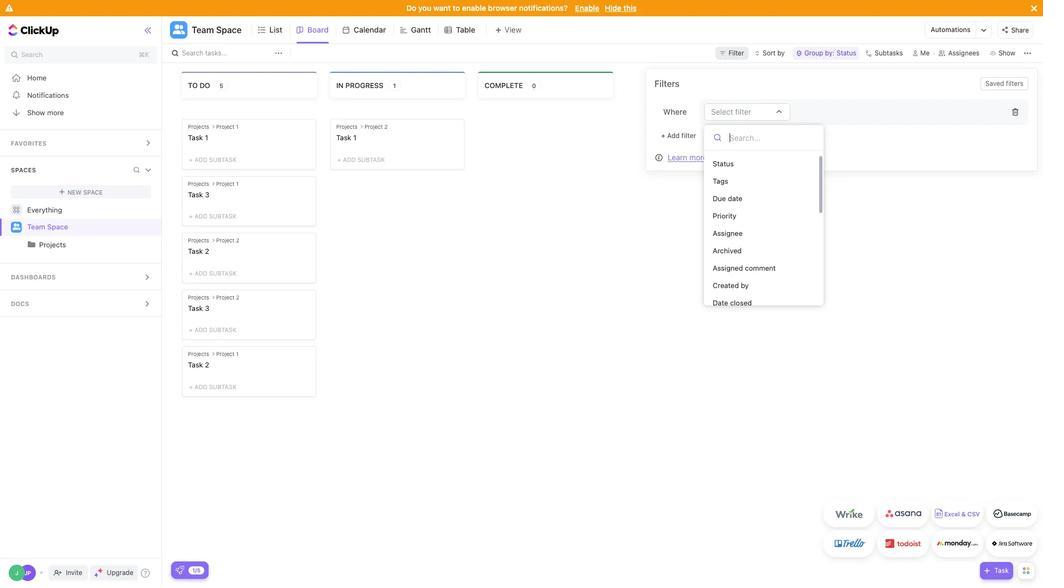 Task type: vqa. For each thing, say whether or not it's contained in the screenshot.
the left page
no



Task type: locate. For each thing, give the bounding box(es) containing it.
team down 'everything'
[[27, 222, 45, 231]]

1
[[393, 82, 396, 89], [236, 123, 239, 130], [205, 133, 208, 142], [354, 133, 357, 142], [236, 180, 239, 187], [236, 351, 239, 357]]

calendar
[[354, 25, 386, 34]]

more inside sidebar navigation
[[47, 108, 64, 117]]

2 vertical spatial space
[[47, 222, 68, 231]]

about
[[710, 153, 730, 162]]

‎task 1
[[188, 133, 208, 142]]

projects down 'everything'
[[39, 240, 66, 249]]

1 horizontal spatial search
[[182, 49, 204, 57]]

+ up task 2
[[189, 213, 193, 220]]

add up task 2
[[195, 213, 208, 220]]

+ add subtask down task 1 at the top of the page
[[338, 156, 385, 163]]

Search... text field
[[730, 129, 815, 146]]

+ down "where"
[[662, 132, 666, 140]]

+ down ‎task 2
[[189, 383, 193, 390]]

priority
[[713, 211, 737, 220]]

+ add subtask up task 2
[[189, 213, 237, 220]]

me
[[921, 49, 931, 57]]

3
[[205, 190, 209, 199], [205, 304, 209, 313]]

1 vertical spatial project 2
[[216, 237, 240, 244]]

team
[[192, 25, 214, 35], [27, 222, 45, 231]]

1 vertical spatial ‎task
[[188, 361, 203, 369]]

automations
[[932, 26, 971, 34]]

2 vertical spatial project 1
[[216, 351, 239, 357]]

filter up learn on the right of page
[[682, 132, 697, 140]]

‎task
[[188, 133, 203, 142], [188, 361, 203, 369]]

0 horizontal spatial team space
[[27, 222, 68, 231]]

date
[[728, 194, 743, 203]]

2 for 2
[[236, 237, 240, 244]]

home link
[[0, 69, 162, 86]]

add up learn on the right of page
[[668, 132, 680, 140]]

share
[[1012, 26, 1030, 34]]

list
[[270, 25, 283, 34]]

status
[[713, 159, 735, 168]]

onboarding checklist button image
[[176, 566, 184, 575]]

3 for project 1
[[205, 190, 209, 199]]

1 vertical spatial 3
[[205, 304, 209, 313]]

archived
[[713, 246, 742, 255]]

1 vertical spatial filters
[[732, 153, 752, 162]]

1 horizontal spatial team space
[[192, 25, 242, 35]]

projects up task 1 at the top of the page
[[337, 123, 358, 130]]

team space button
[[188, 18, 242, 42]]

2 horizontal spatial space
[[216, 25, 242, 35]]

team space down 'everything'
[[27, 222, 68, 231]]

user group image
[[12, 224, 20, 230]]

select filter
[[712, 107, 752, 116]]

csv
[[968, 511, 981, 518]]

assigned
[[713, 263, 744, 272]]

team space up tasks...
[[192, 25, 242, 35]]

new space
[[68, 188, 103, 195]]

search left tasks...
[[182, 49, 204, 57]]

2 3 from the top
[[205, 304, 209, 313]]

due date
[[713, 194, 743, 203]]

1 vertical spatial to
[[188, 81, 198, 89]]

0 vertical spatial project 1
[[216, 123, 239, 130]]

space down 'everything'
[[47, 222, 68, 231]]

0 horizontal spatial more
[[47, 108, 64, 117]]

project 1 for task 3
[[216, 180, 239, 187]]

projects link
[[1, 236, 153, 253], [39, 236, 153, 253]]

1 vertical spatial team space
[[27, 222, 68, 231]]

dashboards
[[11, 273, 56, 281]]

0 vertical spatial filter
[[736, 107, 752, 116]]

2 project 1 from the top
[[216, 180, 239, 187]]

due
[[713, 194, 727, 203]]

saved filters
[[986, 79, 1024, 88]]

2 ‎task from the top
[[188, 361, 203, 369]]

learn
[[668, 153, 688, 162]]

favorites button
[[0, 130, 162, 156]]

1 vertical spatial task 3
[[188, 304, 209, 313]]

0 vertical spatial project 2
[[365, 123, 388, 130]]

0
[[533, 82, 536, 89]]

space for team space link
[[47, 222, 68, 231]]

0 vertical spatial team space
[[192, 25, 242, 35]]

search up the home
[[21, 51, 43, 59]]

0 horizontal spatial search
[[21, 51, 43, 59]]

task
[[337, 133, 352, 142], [188, 190, 203, 199], [188, 247, 203, 256], [188, 304, 203, 313], [995, 567, 1010, 575]]

1 ‎task from the top
[[188, 133, 203, 142]]

0 vertical spatial more
[[47, 108, 64, 117]]

0 horizontal spatial team
[[27, 222, 45, 231]]

invite
[[66, 569, 82, 577]]

space for team space "button"
[[216, 25, 242, 35]]

2 vertical spatial project 2
[[216, 294, 240, 301]]

projects
[[188, 123, 209, 130], [337, 123, 358, 130], [188, 180, 209, 187], [188, 237, 209, 244], [39, 240, 66, 249], [188, 294, 209, 301], [188, 351, 209, 357]]

space up search tasks... text box
[[216, 25, 242, 35]]

to right want
[[453, 3, 460, 13]]

0 vertical spatial ‎task
[[188, 133, 203, 142]]

1 vertical spatial team
[[27, 222, 45, 231]]

0 horizontal spatial filter
[[682, 132, 697, 140]]

+ add subtask up ‎task 2
[[189, 326, 237, 334]]

docs
[[11, 300, 29, 307]]

project 2 for task 2
[[216, 237, 240, 244]]

3 project 1 from the top
[[216, 351, 239, 357]]

1 vertical spatial more
[[690, 153, 708, 162]]

created by
[[713, 281, 749, 290]]

team space inside "button"
[[192, 25, 242, 35]]

1 horizontal spatial to
[[453, 3, 460, 13]]

1 horizontal spatial filter
[[736, 107, 752, 116]]

gantt link
[[411, 16, 436, 43]]

team inside team space "button"
[[192, 25, 214, 35]]

more right learn on the right of page
[[690, 153, 708, 162]]

task 3 for project 2
[[188, 304, 209, 313]]

0 horizontal spatial space
[[47, 222, 68, 231]]

2 task 3 from the top
[[188, 304, 209, 313]]

project 2 for task 1
[[365, 123, 388, 130]]

1 vertical spatial filter
[[682, 132, 697, 140]]

1 project 1 from the top
[[216, 123, 239, 130]]

project 2 for task 3
[[216, 294, 240, 301]]

1 horizontal spatial filters
[[1007, 79, 1024, 88]]

space
[[216, 25, 242, 35], [83, 188, 103, 195], [47, 222, 68, 231]]

favorites
[[11, 140, 47, 147]]

filters
[[1007, 79, 1024, 88], [732, 153, 752, 162]]

project 2
[[365, 123, 388, 130], [216, 237, 240, 244], [216, 294, 240, 301]]

space inside team space "button"
[[216, 25, 242, 35]]

task 3 for project 1
[[188, 190, 209, 199]]

+ add subtask
[[189, 156, 237, 163], [338, 156, 385, 163], [189, 213, 237, 220], [189, 270, 237, 277], [189, 326, 237, 334], [189, 383, 237, 390]]

space inside team space link
[[47, 222, 68, 231]]

0 vertical spatial 3
[[205, 190, 209, 199]]

1 vertical spatial space
[[83, 188, 103, 195]]

+ add filter
[[662, 132, 697, 140]]

team for team space link
[[27, 222, 45, 231]]

1 horizontal spatial more
[[690, 153, 708, 162]]

0 vertical spatial space
[[216, 25, 242, 35]]

search
[[182, 49, 204, 57], [21, 51, 43, 59]]

projects up ‎task 1
[[188, 123, 209, 130]]

new
[[68, 188, 82, 195]]

+ add subtask down task 2
[[189, 270, 237, 277]]

team space
[[192, 25, 242, 35], [27, 222, 68, 231]]

+ down task 1 at the top of the page
[[338, 156, 341, 163]]

more
[[47, 108, 64, 117], [690, 153, 708, 162]]

assignee
[[713, 229, 743, 237]]

board link
[[308, 16, 333, 43]]

0 vertical spatial team
[[192, 25, 214, 35]]

1 task 3 from the top
[[188, 190, 209, 199]]

project 1
[[216, 123, 239, 130], [216, 180, 239, 187], [216, 351, 239, 357]]

+ add subtask down ‎task 1
[[189, 156, 237, 163]]

filters right about
[[732, 153, 752, 162]]

by
[[742, 281, 749, 290]]

list link
[[270, 16, 287, 43]]

search tasks...
[[182, 49, 227, 57]]

team space inside sidebar navigation
[[27, 222, 68, 231]]

want
[[434, 3, 451, 13]]

filters right 'saved'
[[1007, 79, 1024, 88]]

to left do
[[188, 81, 198, 89]]

search inside sidebar navigation
[[21, 51, 43, 59]]

0 vertical spatial task 3
[[188, 190, 209, 199]]

team up search tasks...
[[192, 25, 214, 35]]

do you want to enable browser notifications? enable hide this
[[407, 3, 637, 13]]

team inside team space link
[[27, 222, 45, 231]]

1 horizontal spatial team
[[192, 25, 214, 35]]

0 horizontal spatial to
[[188, 81, 198, 89]]

1 3 from the top
[[205, 190, 209, 199]]

projects inside sidebar navigation
[[39, 240, 66, 249]]

more down the notifications
[[47, 108, 64, 117]]

do
[[200, 81, 210, 89]]

1 vertical spatial project 1
[[216, 180, 239, 187]]

table link
[[456, 16, 480, 43]]

filter right select
[[736, 107, 752, 116]]

+
[[662, 132, 666, 140], [189, 156, 193, 163], [338, 156, 341, 163], [189, 213, 193, 220], [189, 270, 193, 277], [189, 326, 193, 334], [189, 383, 193, 390]]

space right the new
[[83, 188, 103, 195]]

to
[[453, 3, 460, 13], [188, 81, 198, 89]]

add
[[668, 132, 680, 140], [195, 156, 208, 163], [343, 156, 356, 163], [195, 213, 208, 220], [195, 270, 208, 277], [195, 326, 208, 334], [195, 383, 208, 390]]

table
[[456, 25, 476, 34]]

more for learn
[[690, 153, 708, 162]]

filter
[[729, 49, 745, 57]]

+ down ‎task 1
[[189, 156, 193, 163]]



Task type: describe. For each thing, give the bounding box(es) containing it.
0 horizontal spatial filters
[[732, 153, 752, 162]]

assigned comment
[[713, 263, 776, 272]]

team for team space "button"
[[192, 25, 214, 35]]

projects down ‎task 1
[[188, 180, 209, 187]]

0 vertical spatial filters
[[1007, 79, 1024, 88]]

search for search
[[21, 51, 43, 59]]

date
[[713, 298, 729, 307]]

do
[[407, 3, 417, 13]]

assignees button
[[935, 47, 985, 60]]

home
[[27, 73, 47, 82]]

Search tasks... text field
[[182, 46, 272, 61]]

team space for team space "button"
[[192, 25, 242, 35]]

+ up ‎task 2
[[189, 326, 193, 334]]

created
[[713, 281, 740, 290]]

add down task 2
[[195, 270, 208, 277]]

progress
[[346, 81, 384, 89]]

automations button
[[926, 22, 977, 38]]

me button
[[909, 47, 935, 60]]

0 vertical spatial to
[[453, 3, 460, 13]]

enable
[[462, 3, 486, 13]]

this
[[624, 3, 637, 13]]

2 for 3
[[236, 294, 240, 301]]

gantt
[[411, 25, 431, 34]]

share button
[[999, 21, 1034, 39]]

upgrade
[[107, 569, 133, 577]]

select
[[712, 107, 734, 116]]

1 projects link from the left
[[1, 236, 153, 253]]

⌘k
[[139, 51, 149, 59]]

add up ‎task 2
[[195, 326, 208, 334]]

closed
[[731, 298, 753, 307]]

‎task for ‎task 2
[[188, 361, 203, 369]]

project 1 for ‎task 1
[[216, 123, 239, 130]]

you
[[419, 3, 432, 13]]

task 2
[[188, 247, 209, 256]]

‎task for ‎task 1
[[188, 133, 203, 142]]

hide
[[605, 3, 622, 13]]

team space link
[[27, 219, 153, 236]]

notifications link
[[0, 86, 162, 104]]

3 for project 2
[[205, 304, 209, 313]]

search for search tasks...
[[182, 49, 204, 57]]

filter button
[[716, 47, 749, 60]]

+ down task 2
[[189, 270, 193, 277]]

projects down task 2
[[188, 294, 209, 301]]

saved
[[986, 79, 1005, 88]]

upgrade link
[[90, 565, 138, 581]]

comment
[[746, 263, 776, 272]]

add down task 1 at the top of the page
[[343, 156, 356, 163]]

team space for team space link
[[27, 222, 68, 231]]

show more
[[27, 108, 64, 117]]

everything link
[[0, 201, 162, 219]]

5
[[220, 82, 223, 89]]

date closed
[[713, 298, 753, 307]]

enable
[[576, 3, 600, 13]]

learn more about filters
[[668, 153, 752, 162]]

project 1 for ‎task 2
[[216, 351, 239, 357]]

tags
[[713, 176, 729, 185]]

calendar link
[[354, 16, 391, 43]]

notifications
[[27, 91, 69, 99]]

2 for 1
[[385, 123, 388, 130]]

1 horizontal spatial space
[[83, 188, 103, 195]]

task 1
[[337, 133, 357, 142]]

filter inside dropdown button
[[736, 107, 752, 116]]

projects up ‎task 2
[[188, 351, 209, 357]]

where
[[664, 107, 687, 116]]

excel & csv
[[945, 511, 981, 518]]

2 projects link from the left
[[39, 236, 153, 253]]

select filter button
[[705, 103, 791, 121]]

everything
[[27, 205, 62, 214]]

&
[[962, 511, 967, 518]]

to do
[[188, 81, 210, 89]]

1/5
[[192, 567, 201, 573]]

show
[[27, 108, 45, 117]]

complete
[[485, 81, 523, 89]]

+ add subtask down ‎task 2
[[189, 383, 237, 390]]

in progress
[[337, 81, 384, 89]]

onboarding checklist button element
[[176, 566, 184, 575]]

learn more about filters link
[[668, 153, 752, 162]]

browser
[[488, 3, 518, 13]]

sidebar navigation
[[0, 16, 162, 587]]

in
[[337, 81, 344, 89]]

notifications?
[[520, 3, 568, 13]]

board
[[308, 25, 329, 34]]

more for show
[[47, 108, 64, 117]]

tasks...
[[205, 49, 227, 57]]

excel & csv link
[[933, 500, 984, 527]]

excel
[[945, 511, 961, 518]]

add down ‎task 2
[[195, 383, 208, 390]]

assignees
[[949, 49, 980, 57]]

projects up task 2
[[188, 237, 209, 244]]

‎task 2
[[188, 361, 209, 369]]

add down ‎task 1
[[195, 156, 208, 163]]



